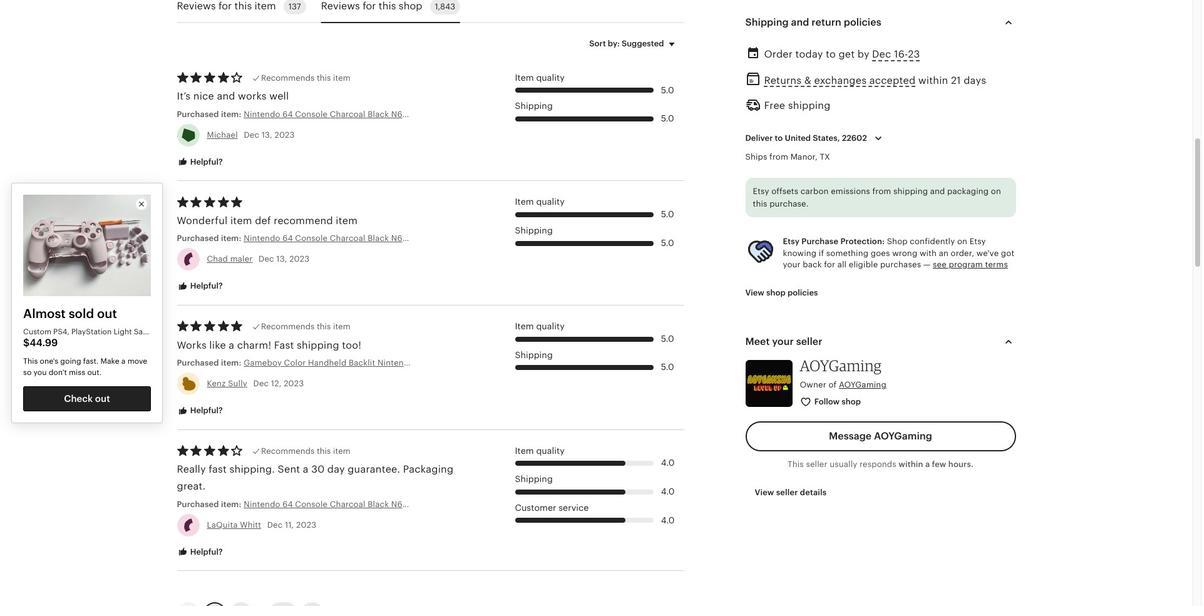 Task type: locate. For each thing, give the bounding box(es) containing it.
1 horizontal spatial this
[[788, 460, 804, 469]]

2 vertical spatial shipping
[[297, 340, 339, 351]]

2 helpful? button from the top
[[168, 275, 232, 298]]

recommends for well
[[261, 73, 315, 83]]

for
[[219, 1, 232, 11], [363, 1, 376, 11], [825, 260, 836, 269]]

a right make
[[121, 357, 126, 366]]

deliver to united states, 22602 button
[[736, 125, 896, 152]]

2023 down well
[[275, 130, 295, 140]]

0 vertical spatial to
[[826, 49, 836, 60]]

2 recommends this item from the top
[[261, 322, 351, 331]]

to
[[826, 49, 836, 60], [775, 133, 783, 143]]

2 item: from the top
[[221, 234, 241, 243]]

helpful? button
[[168, 151, 232, 174], [168, 275, 232, 298], [168, 400, 232, 423], [168, 541, 232, 564]]

4 helpful? button from the top
[[168, 541, 232, 564]]

this inside this one's going fast. make a move so you don't miss out.
[[23, 357, 38, 366]]

purchased item: up the laquita
[[177, 500, 244, 509]]

2 vertical spatial 4.0
[[661, 515, 675, 525]]

1 quality from the top
[[537, 73, 565, 83]]

3 recommends from the top
[[261, 446, 315, 456]]

goes
[[871, 248, 891, 258]]

2 vertical spatial shop
[[842, 397, 861, 407]]

fast
[[209, 464, 227, 475]]

0 horizontal spatial from
[[770, 152, 789, 162]]

1 vertical spatial within
[[899, 460, 924, 469]]

2 vertical spatial and
[[931, 187, 946, 196]]

purchased item: down nice
[[177, 109, 244, 119]]

sort by: suggested
[[590, 39, 664, 48]]

policies up by
[[844, 17, 882, 28]]

0 vertical spatial shipping
[[788, 100, 831, 111]]

shop for view shop policies
[[767, 288, 786, 297]]

purchased down works
[[177, 358, 219, 368]]

3 purchased from the top
[[177, 358, 219, 368]]

1 purchased item: from the top
[[177, 109, 244, 119]]

policies inside button
[[788, 288, 818, 297]]

view for view shop policies
[[746, 288, 765, 297]]

kenz sully dec 12, 2023
[[207, 379, 304, 388]]

playstation
[[71, 328, 112, 336]]

ura
[[23, 338, 35, 347]]

3 recommends this item from the top
[[261, 446, 351, 456]]

1 vertical spatial &
[[74, 338, 79, 347]]

shipping for wonderful item def recommend item
[[515, 226, 553, 236]]

well
[[270, 91, 289, 102]]

1 horizontal spatial policies
[[844, 17, 882, 28]]

2 4.0 from the top
[[661, 487, 675, 497]]

exchanges
[[815, 75, 867, 86]]

almost sold out
[[23, 307, 117, 321]]

within left few
[[899, 460, 924, 469]]

3 item from the top
[[515, 321, 534, 331]]

1 vertical spatial out
[[95, 393, 110, 404]]

0 horizontal spatial to
[[775, 133, 783, 143]]

back
[[803, 260, 822, 269]]

policies down back
[[788, 288, 818, 297]]

out right check
[[95, 393, 110, 404]]

helpful? button down chad
[[168, 275, 232, 298]]

this up view seller details
[[788, 460, 804, 469]]

0 vertical spatial recommends this item
[[261, 73, 351, 83]]

1 horizontal spatial for
[[363, 1, 376, 11]]

0 horizontal spatial this
[[23, 357, 38, 366]]

recommends for a
[[261, 446, 315, 456]]

recommends this item up 30
[[261, 446, 351, 456]]

aoygaming right the "of"
[[839, 380, 887, 390]]

helpful? down michael
[[188, 157, 223, 167]]

today
[[796, 49, 824, 60]]

3 5.0 from the top
[[661, 209, 674, 219]]

2 helpful? from the top
[[188, 282, 223, 291]]

item quality for it's nice and works well
[[515, 73, 565, 83]]

recommends this item up fast
[[261, 322, 351, 331]]

dec left 12,
[[253, 379, 269, 388]]

dec right by
[[873, 49, 892, 60]]

helpful? button for works like a charm! fast shipping too!
[[168, 400, 232, 423]]

aoygaming up the this seller usually responds within a few hours. at the right
[[875, 431, 933, 442]]

30
[[311, 464, 325, 475]]

1 purchased from the top
[[177, 109, 219, 119]]

& right shell
[[74, 338, 79, 347]]

3 quality from the top
[[537, 321, 565, 331]]

out up the playstation
[[97, 307, 117, 321]]

2 vertical spatial aoygaming
[[875, 431, 933, 442]]

custom ps4, playstation light sak ura pink shell & buttons
[[23, 328, 147, 347]]

0 vertical spatial on
[[992, 187, 1002, 196]]

1 horizontal spatial from
[[873, 187, 892, 196]]

your down knowing
[[783, 260, 801, 269]]

shop left 1,843
[[399, 1, 423, 11]]

shipping up deliver to united states, 22602
[[788, 100, 831, 111]]

& right returns
[[805, 75, 812, 86]]

recommends this item for well
[[261, 73, 351, 83]]

out
[[97, 307, 117, 321], [95, 393, 110, 404]]

22602
[[842, 133, 868, 143]]

helpful? button for wonderful item def recommend item
[[168, 275, 232, 298]]

this seller usually responds within a few hours.
[[788, 460, 974, 469]]

etsy for etsy offsets carbon emissions from shipping and packaging on this purchase.
[[753, 187, 770, 196]]

seller up owner
[[797, 336, 823, 347]]

hours.
[[949, 460, 974, 469]]

and right nice
[[217, 91, 235, 102]]

and left return on the right
[[792, 17, 810, 28]]

follow shop
[[815, 397, 861, 407]]

seller left details
[[777, 488, 798, 497]]

1 vertical spatial recommends this item
[[261, 322, 351, 331]]

etsy offsets carbon emissions from shipping and packaging on this purchase.
[[753, 187, 1002, 208]]

view inside button
[[746, 288, 765, 297]]

1 recommends this item from the top
[[261, 73, 351, 83]]

for for item
[[219, 1, 232, 11]]

2023
[[275, 130, 295, 140], [290, 255, 310, 264], [284, 379, 304, 388], [296, 520, 317, 530]]

aoygaming image
[[746, 360, 793, 407]]

purchased for really
[[177, 500, 219, 509]]

1 vertical spatial aoygaming
[[839, 380, 887, 390]]

eligible
[[849, 260, 879, 269]]

13,
[[262, 130, 272, 140], [276, 255, 287, 264]]

2 quality from the top
[[537, 197, 565, 207]]

program
[[949, 260, 984, 269]]

dec right maler
[[259, 255, 274, 264]]

2 vertical spatial seller
[[777, 488, 798, 497]]

shop down aoygaming link at the bottom
[[842, 397, 861, 407]]

1 4.0 from the top
[[661, 458, 675, 468]]

2 reviews from the left
[[321, 1, 360, 11]]

shop inside the follow shop button
[[842, 397, 861, 407]]

1 horizontal spatial 13,
[[276, 255, 287, 264]]

1 vertical spatial shop
[[767, 288, 786, 297]]

shop
[[887, 237, 908, 246]]

1 recommends from the top
[[261, 73, 315, 83]]

1 helpful? button from the top
[[168, 151, 232, 174]]

2 purchased item: from the top
[[177, 234, 244, 243]]

so
[[23, 368, 32, 377]]

etsy purchase protection:
[[783, 237, 885, 246]]

your right meet
[[773, 336, 794, 347]]

2 horizontal spatial for
[[825, 260, 836, 269]]

aoygaming link
[[839, 380, 887, 390]]

etsy up we've
[[970, 237, 987, 246]]

shop down knowing
[[767, 288, 786, 297]]

1 vertical spatial this
[[788, 460, 804, 469]]

2 item quality from the top
[[515, 197, 565, 207]]

etsy left offsets
[[753, 187, 770, 196]]

shipping and return policies
[[746, 17, 882, 28]]

2023 right 12,
[[284, 379, 304, 388]]

1 vertical spatial on
[[958, 237, 968, 246]]

chad maler dec 13, 2023
[[207, 255, 310, 264]]

etsy up knowing
[[783, 237, 800, 246]]

few
[[933, 460, 947, 469]]

on right 'packaging'
[[992, 187, 1002, 196]]

0 horizontal spatial 13,
[[262, 130, 272, 140]]

2 purchased from the top
[[177, 234, 219, 243]]

kenz
[[207, 379, 226, 388]]

shipping for it's nice and works well
[[515, 101, 553, 111]]

0 vertical spatial &
[[805, 75, 812, 86]]

3 helpful? from the top
[[188, 406, 223, 415]]

0 vertical spatial view
[[746, 288, 765, 297]]

4 item quality from the top
[[515, 446, 565, 456]]

this
[[23, 357, 38, 366], [788, 460, 804, 469]]

shipping left the too!
[[297, 340, 339, 351]]

like
[[209, 340, 226, 351]]

& inside custom ps4, playstation light sak ura pink shell & buttons
[[74, 338, 79, 347]]

item for it's nice and works well
[[515, 73, 534, 83]]

0 vertical spatial 13,
[[262, 130, 272, 140]]

packaging
[[403, 464, 454, 475]]

carbon
[[801, 187, 829, 196]]

nice
[[193, 91, 214, 102]]

shipping for etsy offsets carbon emissions from shipping and packaging on this purchase.
[[894, 187, 928, 196]]

item for wonderful item def recommend item
[[515, 197, 534, 207]]

1 horizontal spatial etsy
[[783, 237, 800, 246]]

0 horizontal spatial and
[[217, 91, 235, 102]]

helpful? down the laquita
[[188, 547, 223, 557]]

a left 30
[[303, 464, 309, 475]]

helpful? down chad
[[188, 282, 223, 291]]

0 horizontal spatial policies
[[788, 288, 818, 297]]

1 item from the top
[[515, 73, 534, 83]]

3 item quality from the top
[[515, 321, 565, 331]]

4 quality from the top
[[537, 446, 565, 456]]

purchase.
[[770, 199, 809, 208]]

0 horizontal spatial reviews
[[177, 1, 216, 11]]

0 vertical spatial from
[[770, 152, 789, 162]]

1 horizontal spatial and
[[792, 17, 810, 28]]

1 vertical spatial 4.0
[[661, 487, 675, 497]]

to left the united
[[775, 133, 783, 143]]

purchased
[[177, 109, 219, 119], [177, 234, 219, 243], [177, 358, 219, 368], [177, 500, 219, 509]]

item: up chad maler link
[[221, 234, 241, 243]]

suggested
[[622, 39, 664, 48]]

13, down well
[[262, 130, 272, 140]]

0 vertical spatial shop
[[399, 1, 423, 11]]

0 vertical spatial seller
[[797, 336, 823, 347]]

owner
[[800, 380, 827, 390]]

shipping
[[746, 17, 789, 28], [515, 101, 553, 111], [515, 226, 553, 236], [515, 350, 553, 360], [515, 474, 553, 484]]

by:
[[608, 39, 620, 48]]

2 horizontal spatial shop
[[842, 397, 861, 407]]

purchased item: for nice
[[177, 109, 244, 119]]

0 horizontal spatial etsy
[[753, 187, 770, 196]]

0 vertical spatial this
[[23, 357, 38, 366]]

shipping inside etsy offsets carbon emissions from shipping and packaging on this purchase.
[[894, 187, 928, 196]]

3 item: from the top
[[221, 358, 241, 368]]

reviews for this shop
[[321, 1, 423, 11]]

item for really fast shipping.  sent a 30 day guarantee.   packaging great.
[[515, 446, 534, 456]]

purchased down wonderful
[[177, 234, 219, 243]]

1 horizontal spatial on
[[992, 187, 1002, 196]]

from inside etsy offsets carbon emissions from shipping and packaging on this purchase.
[[873, 187, 892, 196]]

free shipping
[[765, 100, 831, 111]]

2023 down recommend
[[290, 255, 310, 264]]

to left get in the right of the page
[[826, 49, 836, 60]]

1 item quality from the top
[[515, 73, 565, 83]]

0 horizontal spatial &
[[74, 338, 79, 347]]

13, right maler
[[276, 255, 287, 264]]

dec for fast
[[253, 379, 269, 388]]

2 horizontal spatial and
[[931, 187, 946, 196]]

1 item: from the top
[[221, 109, 241, 119]]

purchased item: down wonderful
[[177, 234, 244, 243]]

item: up the kenz sully link
[[221, 358, 241, 368]]

this up the 'so'
[[23, 357, 38, 366]]

dec left 11,
[[267, 520, 283, 530]]

terms
[[986, 260, 1009, 269]]

within left the 21
[[919, 75, 949, 86]]

shipping up "shop"
[[894, 187, 928, 196]]

4.0
[[661, 458, 675, 468], [661, 487, 675, 497], [661, 515, 675, 525]]

on up 'order,'
[[958, 237, 968, 246]]

1 vertical spatial to
[[775, 133, 783, 143]]

check out
[[64, 393, 110, 404]]

helpful? button down the laquita
[[168, 541, 232, 564]]

tab list
[[177, 0, 684, 23]]

recommends
[[261, 73, 315, 83], [261, 322, 315, 331], [261, 446, 315, 456]]

0 vertical spatial 4.0
[[661, 458, 675, 468]]

to inside dropdown button
[[775, 133, 783, 143]]

3 4.0 from the top
[[661, 515, 675, 525]]

and inside dropdown button
[[792, 17, 810, 28]]

from right ships
[[770, 152, 789, 162]]

custom
[[23, 328, 51, 336]]

a right the "like"
[[229, 340, 234, 351]]

helpful? for works
[[188, 406, 223, 415]]

light
[[114, 328, 132, 336]]

recommends up well
[[261, 73, 315, 83]]

1 helpful? from the top
[[188, 157, 223, 167]]

purchased down great.
[[177, 500, 219, 509]]

1 vertical spatial recommends
[[261, 322, 315, 331]]

follow
[[815, 397, 840, 407]]

if
[[819, 248, 825, 258]]

view up meet
[[746, 288, 765, 297]]

dec 16-23 button
[[873, 45, 921, 64]]

0 vertical spatial policies
[[844, 17, 882, 28]]

view for view seller details
[[755, 488, 775, 497]]

seller left usually
[[806, 460, 828, 469]]

item: up laquita whitt link
[[221, 500, 241, 509]]

customer
[[515, 503, 557, 513]]

shop inside view shop policies button
[[767, 288, 786, 297]]

1 vertical spatial from
[[873, 187, 892, 196]]

returns & exchanges accepted within 21 days
[[765, 75, 987, 86]]

2023 for sent
[[296, 520, 317, 530]]

2 vertical spatial recommends this item
[[261, 446, 351, 456]]

reviews for reviews for this shop
[[321, 1, 360, 11]]

purchased down nice
[[177, 109, 219, 119]]

2 vertical spatial recommends
[[261, 446, 315, 456]]

1 vertical spatial your
[[773, 336, 794, 347]]

1 vertical spatial policies
[[788, 288, 818, 297]]

5.0
[[661, 85, 674, 95], [661, 114, 674, 124], [661, 209, 674, 219], [661, 238, 674, 248], [661, 334, 674, 344], [661, 362, 674, 372]]

etsy inside etsy offsets carbon emissions from shipping and packaging on this purchase.
[[753, 187, 770, 196]]

1 horizontal spatial shop
[[767, 288, 786, 297]]

recommends up sent
[[261, 446, 315, 456]]

and left 'packaging'
[[931, 187, 946, 196]]

1 horizontal spatial reviews
[[321, 1, 360, 11]]

1 reviews from the left
[[177, 1, 216, 11]]

maler
[[230, 255, 253, 264]]

recommends up fast
[[261, 322, 315, 331]]

2 recommends from the top
[[261, 322, 315, 331]]

laquita
[[207, 520, 238, 530]]

0 horizontal spatial on
[[958, 237, 968, 246]]

aoygaming up the "of"
[[800, 356, 882, 375]]

view left details
[[755, 488, 775, 497]]

meet your seller
[[746, 336, 823, 347]]

1 vertical spatial view
[[755, 488, 775, 497]]

reviews
[[177, 1, 216, 11], [321, 1, 360, 11]]

don't
[[49, 368, 67, 377]]

sak
[[134, 328, 147, 336]]

0 vertical spatial your
[[783, 260, 801, 269]]

0 vertical spatial within
[[919, 75, 949, 86]]

helpful? down kenz
[[188, 406, 223, 415]]

a left few
[[926, 460, 930, 469]]

4 purchased from the top
[[177, 500, 219, 509]]

on inside shop confidently on etsy knowing if something goes wrong with an order, we've got your back for all eligible purchases —
[[958, 237, 968, 246]]

0 vertical spatial recommends
[[261, 73, 315, 83]]

your
[[783, 260, 801, 269], [773, 336, 794, 347]]

purchased item: down the "like"
[[177, 358, 244, 368]]

shipping inside dropdown button
[[746, 17, 789, 28]]

2023 right 11,
[[296, 520, 317, 530]]

3 helpful? button from the top
[[168, 400, 232, 423]]

1 vertical spatial seller
[[806, 460, 828, 469]]

1 5.0 from the top
[[661, 85, 674, 95]]

this inside etsy offsets carbon emissions from shipping and packaging on this purchase.
[[753, 199, 768, 208]]

2 horizontal spatial etsy
[[970, 237, 987, 246]]

3 purchased item: from the top
[[177, 358, 244, 368]]

4 purchased item: from the top
[[177, 500, 244, 509]]

0 vertical spatial and
[[792, 17, 810, 28]]

recommends this item
[[261, 73, 351, 83], [261, 322, 351, 331], [261, 446, 351, 456]]

dec
[[873, 49, 892, 60], [244, 130, 259, 140], [259, 255, 274, 264], [253, 379, 269, 388], [267, 520, 283, 530]]

an
[[939, 248, 949, 258]]

1 vertical spatial shipping
[[894, 187, 928, 196]]

2 horizontal spatial shipping
[[894, 187, 928, 196]]

4 helpful? from the top
[[188, 547, 223, 557]]

returns
[[765, 75, 802, 86]]

purchased for works
[[177, 358, 219, 368]]

item:
[[221, 109, 241, 119], [221, 234, 241, 243], [221, 358, 241, 368], [221, 500, 241, 509]]

shipping for really fast shipping.  sent a 30 day guarantee.   packaging great.
[[515, 474, 553, 484]]

whitt
[[240, 520, 261, 530]]

item
[[515, 73, 534, 83], [515, 197, 534, 207], [515, 321, 534, 331], [515, 446, 534, 456]]

from right the emissions
[[873, 187, 892, 196]]

0 horizontal spatial for
[[219, 1, 232, 11]]

item: down 'it's nice and works well'
[[221, 109, 241, 119]]

2 item from the top
[[515, 197, 534, 207]]

helpful? button down michael
[[168, 151, 232, 174]]

0 horizontal spatial shipping
[[297, 340, 339, 351]]

this for this seller usually responds within a few hours.
[[788, 460, 804, 469]]

4 item: from the top
[[221, 500, 241, 509]]

shipping for works like a charm! fast shipping too!
[[515, 350, 553, 360]]

helpful? button down kenz
[[168, 400, 232, 423]]

your inside shop confidently on etsy knowing if something goes wrong with an order, we've got your back for all eligible purchases —
[[783, 260, 801, 269]]

4 item from the top
[[515, 446, 534, 456]]

recommends this item up well
[[261, 73, 351, 83]]

quality for it's nice and works well
[[537, 73, 565, 83]]



Task type: vqa. For each thing, say whether or not it's contained in the screenshot.
- Inks: 2 from 2 screens with hand-mixed True Orange and transparent Indigo Blue non-toxic water base
no



Task type: describe. For each thing, give the bounding box(es) containing it.
a inside really fast shipping.  sent a 30 day guarantee.   packaging great.
[[303, 464, 309, 475]]

sully
[[228, 379, 247, 388]]

fast
[[274, 340, 294, 351]]

manor,
[[791, 152, 818, 162]]

recommend
[[274, 216, 333, 226]]

works
[[177, 340, 207, 351]]

within for 21
[[919, 75, 949, 86]]

1 horizontal spatial &
[[805, 75, 812, 86]]

recommends this item for fast
[[261, 322, 351, 331]]

quality for works like a charm! fast shipping too!
[[537, 321, 565, 331]]

chad maler link
[[207, 255, 253, 264]]

seller inside dropdown button
[[797, 336, 823, 347]]

make
[[101, 357, 119, 366]]

for for shop
[[363, 1, 376, 11]]

purchased item: for item
[[177, 234, 244, 243]]

laquita whitt link
[[207, 520, 261, 530]]

this one's going fast. make a move so you don't miss out.
[[23, 357, 147, 377]]

sort
[[590, 39, 606, 48]]

etsy inside shop confidently on etsy knowing if something goes wrong with an order, we've got your back for all eligible purchases —
[[970, 237, 987, 246]]

sold
[[69, 307, 94, 321]]

on inside etsy offsets carbon emissions from shipping and packaging on this purchase.
[[992, 187, 1002, 196]]

sort by: suggested button
[[580, 31, 689, 57]]

offsets
[[772, 187, 799, 196]]

pink
[[37, 338, 52, 347]]

recommends this item for a
[[261, 446, 351, 456]]

a inside this one's going fast. make a move so you don't miss out.
[[121, 357, 126, 366]]

policies inside dropdown button
[[844, 17, 882, 28]]

kenz sully link
[[207, 379, 247, 388]]

helpful? button for it's nice and works well
[[168, 151, 232, 174]]

move
[[128, 357, 147, 366]]

137
[[289, 2, 301, 11]]

almost
[[23, 307, 66, 321]]

it's nice and works well
[[177, 91, 289, 102]]

tab list containing reviews for this item
[[177, 0, 684, 23]]

tx
[[820, 152, 831, 162]]

guarantee.
[[348, 464, 401, 475]]

by
[[858, 49, 870, 60]]

item quality for really fast shipping.  sent a 30 day guarantee.   packaging great.
[[515, 446, 565, 456]]

view shop policies
[[746, 288, 818, 297]]

return
[[812, 17, 842, 28]]

11,
[[285, 520, 294, 530]]

message
[[829, 431, 872, 442]]

item quality for wonderful item def recommend item
[[515, 197, 565, 207]]

0 vertical spatial out
[[97, 307, 117, 321]]

states,
[[813, 133, 840, 143]]

order today to get by dec 16-23
[[765, 49, 921, 60]]

day
[[328, 464, 345, 475]]

seller for usually
[[806, 460, 828, 469]]

message aoygaming button
[[746, 421, 1016, 452]]

16-
[[894, 49, 909, 60]]

buttons
[[81, 338, 109, 347]]

purchased item: for fast
[[177, 500, 244, 509]]

dec for item
[[259, 255, 274, 264]]

laquita whitt dec 11, 2023
[[207, 520, 317, 530]]

follow shop button
[[791, 391, 872, 414]]

—
[[924, 260, 931, 269]]

2023 for charm!
[[284, 379, 304, 388]]

ships
[[746, 152, 768, 162]]

item quality for works like a charm! fast shipping too!
[[515, 321, 565, 331]]

meet your seller button
[[735, 327, 1028, 357]]

23
[[909, 49, 921, 60]]

shipping for works like a charm! fast shipping too!
[[297, 340, 339, 351]]

michael
[[207, 130, 238, 140]]

purchased item: for like
[[177, 358, 244, 368]]

item: for item
[[221, 234, 241, 243]]

quality for really fast shipping.  sent a 30 day guarantee.   packaging great.
[[537, 446, 565, 456]]

quality for wonderful item def recommend item
[[537, 197, 565, 207]]

4.0 for service
[[661, 515, 675, 525]]

for inside shop confidently on etsy knowing if something goes wrong with an order, we've got your back for all eligible purchases —
[[825, 260, 836, 269]]

shop confidently on etsy knowing if something goes wrong with an order, we've got your back for all eligible purchases —
[[783, 237, 1015, 269]]

dec for a
[[267, 520, 283, 530]]

usually
[[830, 460, 858, 469]]

0 horizontal spatial shop
[[399, 1, 423, 11]]

works like a charm! fast shipping too!
[[177, 340, 362, 351]]

works
[[238, 91, 267, 102]]

responds
[[860, 460, 897, 469]]

of
[[829, 380, 837, 390]]

purchased for it's
[[177, 109, 219, 119]]

order,
[[951, 248, 975, 258]]

etsy for etsy purchase protection:
[[783, 237, 800, 246]]

purchased for wonderful
[[177, 234, 219, 243]]

really
[[177, 464, 206, 475]]

charm!
[[237, 340, 271, 351]]

item for works like a charm! fast shipping too!
[[515, 321, 534, 331]]

accepted
[[870, 75, 916, 86]]

21
[[951, 75, 961, 86]]

ships from manor, tx
[[746, 152, 831, 162]]

6 5.0 from the top
[[661, 362, 674, 372]]

1 vertical spatial and
[[217, 91, 235, 102]]

$44.99
[[23, 338, 58, 348]]

shipping and return policies button
[[735, 8, 1028, 38]]

chad
[[207, 255, 228, 264]]

purchase
[[802, 237, 839, 246]]

returns & exchanges accepted button
[[765, 71, 916, 89]]

and inside etsy offsets carbon emissions from shipping and packaging on this purchase.
[[931, 187, 946, 196]]

item: for nice
[[221, 109, 241, 119]]

recommends for fast
[[261, 322, 315, 331]]

2 5.0 from the top
[[661, 114, 674, 124]]

really fast shipping.  sent a 30 day guarantee.   packaging great.
[[177, 464, 454, 492]]

helpful? for it's
[[188, 157, 223, 167]]

helpful? for really
[[188, 547, 223, 557]]

4.0 for quality
[[661, 458, 675, 468]]

item inside tab list
[[255, 1, 276, 11]]

5 5.0 from the top
[[661, 334, 674, 344]]

reviews for reviews for this item
[[177, 1, 216, 11]]

reviews for this item
[[177, 1, 276, 11]]

michael link
[[207, 130, 238, 140]]

deliver to united states, 22602
[[746, 133, 868, 143]]

within for a
[[899, 460, 924, 469]]

12,
[[271, 379, 282, 388]]

shipping.
[[230, 464, 275, 475]]

your inside dropdown button
[[773, 336, 794, 347]]

service
[[559, 503, 589, 513]]

see program terms
[[933, 260, 1009, 269]]

helpful? button for really fast shipping.  sent a 30 day guarantee.   packaging great.
[[168, 541, 232, 564]]

1 horizontal spatial shipping
[[788, 100, 831, 111]]

see program terms link
[[933, 260, 1009, 269]]

customer service
[[515, 503, 589, 513]]

shop for follow shop
[[842, 397, 861, 407]]

this for this one's going fast. make a move so you don't miss out.
[[23, 357, 38, 366]]

sent
[[278, 464, 300, 475]]

too!
[[342, 340, 362, 351]]

item: for like
[[221, 358, 241, 368]]

get
[[839, 49, 855, 60]]

see
[[933, 260, 947, 269]]

helpful? for wonderful
[[188, 282, 223, 291]]

we've
[[977, 248, 999, 258]]

with
[[920, 248, 937, 258]]

item: for fast
[[221, 500, 241, 509]]

dec right michael link
[[244, 130, 259, 140]]

wrong
[[893, 248, 918, 258]]

it's
[[177, 91, 191, 102]]

1 horizontal spatial to
[[826, 49, 836, 60]]

1 vertical spatial 13,
[[276, 255, 287, 264]]

4 5.0 from the top
[[661, 238, 674, 248]]

protection:
[[841, 237, 885, 246]]

seller for details
[[777, 488, 798, 497]]

2023 for recommend
[[290, 255, 310, 264]]

0 vertical spatial aoygaming
[[800, 356, 882, 375]]

aoygaming inside button
[[875, 431, 933, 442]]

going
[[60, 357, 81, 366]]



